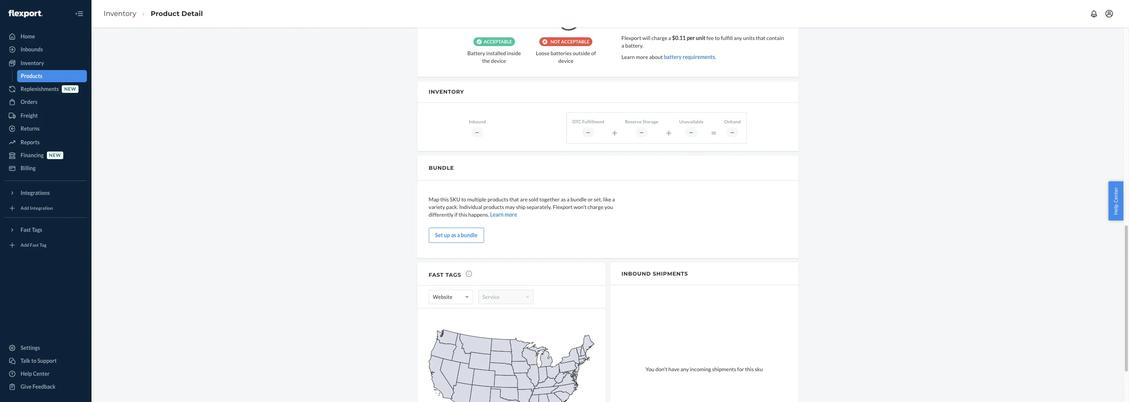 Task type: locate. For each thing, give the bounding box(es) containing it.
a left battery.
[[622, 42, 624, 49]]

any inside the fee to fulfill any units that contain a battery.
[[734, 35, 742, 41]]

website option
[[433, 291, 453, 304]]

products
[[488, 197, 508, 203], [484, 204, 504, 211]]

to inside the fee to fulfill any units that contain a battery.
[[715, 35, 720, 41]]

to for support
[[31, 358, 36, 365]]

+
[[612, 127, 618, 138], [666, 127, 672, 138]]

to right sku
[[461, 197, 466, 203]]

new down reports link
[[49, 153, 61, 158]]

1 horizontal spatial this
[[459, 212, 467, 218]]

charge right will
[[652, 35, 668, 41]]

0 horizontal spatial fast tags
[[21, 227, 42, 233]]

more down battery.
[[636, 54, 648, 60]]

1 horizontal spatial help center
[[1113, 187, 1120, 215]]

flexport inside the map this sku to multiple products that are sold together as a bundle or set, like a variety pack. individual products may ship separately. flexport won't charge you differently if this happens.
[[553, 204, 573, 211]]

to right talk
[[31, 358, 36, 365]]

1 horizontal spatial that
[[756, 35, 766, 41]]

new
[[64, 86, 76, 92], [49, 153, 61, 158]]

freight
[[21, 112, 38, 119]]

new down "products" link
[[64, 86, 76, 92]]

close navigation image
[[75, 9, 84, 18]]

this left sku
[[440, 197, 449, 203]]

a right up
[[457, 232, 460, 239]]

flexport up battery.
[[622, 35, 642, 41]]

fast inside dropdown button
[[21, 227, 31, 233]]

0 vertical spatial inventory
[[104, 9, 136, 18]]

fast up add fast tag
[[21, 227, 31, 233]]

help inside button
[[1113, 204, 1120, 215]]

0 vertical spatial fast tags
[[21, 227, 42, 233]]

0 vertical spatial any
[[734, 35, 742, 41]]

help
[[1113, 204, 1120, 215], [21, 371, 32, 378]]

0 vertical spatial fast
[[21, 227, 31, 233]]

orders link
[[5, 96, 87, 108]]

help center link
[[5, 368, 87, 381]]

1 vertical spatial any
[[681, 366, 689, 373]]

2 ― from the left
[[586, 130, 591, 135]]

0 vertical spatial inbound
[[469, 119, 486, 125]]

returns link
[[5, 123, 87, 135]]

1 horizontal spatial inventory
[[104, 9, 136, 18]]

0 vertical spatial flexport
[[622, 35, 642, 41]]

shipments
[[712, 366, 736, 373]]

product detail
[[151, 9, 203, 18]]

1 vertical spatial add
[[21, 243, 29, 248]]

1 horizontal spatial learn
[[622, 54, 635, 60]]

this right if
[[459, 212, 467, 218]]

that right units
[[756, 35, 766, 41]]

charge
[[652, 35, 668, 41], [588, 204, 604, 211]]

fast
[[21, 227, 31, 233], [30, 243, 39, 248], [429, 272, 444, 279]]

any left units
[[734, 35, 742, 41]]

any right have
[[681, 366, 689, 373]]

2 horizontal spatial to
[[715, 35, 720, 41]]

learn
[[622, 54, 635, 60], [490, 212, 504, 218]]

reserve storage
[[625, 119, 659, 125]]

fast tags inside fast tags dropdown button
[[21, 227, 42, 233]]

0 horizontal spatial that
[[510, 197, 519, 203]]

the
[[482, 57, 490, 64]]

1 horizontal spatial bundle
[[571, 197, 587, 203]]

0 horizontal spatial inbound
[[469, 119, 486, 125]]

unavailable
[[679, 119, 704, 125]]

product detail link
[[151, 9, 203, 18]]

bundle
[[429, 165, 454, 172]]

0 horizontal spatial as
[[451, 232, 456, 239]]

1 horizontal spatial acceptable
[[561, 39, 590, 45]]

fast tags button
[[5, 224, 87, 236]]

$0.11
[[672, 35, 686, 41]]

bundle inside button
[[461, 232, 478, 239]]

flexport logo image
[[8, 10, 43, 17]]

0 vertical spatial that
[[756, 35, 766, 41]]

― for dtc fulfillment
[[586, 130, 591, 135]]

loose
[[536, 50, 550, 56]]

0 horizontal spatial help center
[[21, 371, 50, 378]]

0 horizontal spatial help
[[21, 371, 32, 378]]

1 vertical spatial fast
[[30, 243, 39, 248]]

fast tags up website
[[429, 272, 461, 279]]

you
[[646, 366, 655, 373]]

that up may
[[510, 197, 519, 203]]

2 device from the left
[[559, 57, 574, 64]]

0 horizontal spatial more
[[505, 212, 517, 218]]

0 horizontal spatial tags
[[32, 227, 42, 233]]

0 horizontal spatial flexport
[[553, 204, 573, 211]]

device for batteries
[[559, 57, 574, 64]]

products up the learn more
[[484, 204, 504, 211]]

1 add from the top
[[21, 206, 29, 211]]

1 vertical spatial to
[[461, 197, 466, 203]]

1 vertical spatial bundle
[[461, 232, 478, 239]]

2 add from the top
[[21, 243, 29, 248]]

battery.
[[625, 42, 644, 49]]

device
[[491, 57, 506, 64], [559, 57, 574, 64]]

device down installed
[[491, 57, 506, 64]]

1 horizontal spatial device
[[559, 57, 574, 64]]

any
[[734, 35, 742, 41], [681, 366, 689, 373]]

1 horizontal spatial help
[[1113, 204, 1120, 215]]

learn for learn more
[[490, 212, 504, 218]]

fast tags up add fast tag
[[21, 227, 42, 233]]

0 vertical spatial more
[[636, 54, 648, 60]]

onhand
[[724, 119, 741, 125]]

1 vertical spatial flexport
[[553, 204, 573, 211]]

0 vertical spatial center
[[1113, 187, 1120, 203]]

1 horizontal spatial to
[[461, 197, 466, 203]]

outside
[[573, 50, 590, 56]]

bundle right up
[[461, 232, 478, 239]]

1 vertical spatial fast tags
[[429, 272, 461, 279]]

a inside the fee to fulfill any units that contain a battery.
[[622, 42, 624, 49]]

battery
[[468, 50, 485, 56]]

5 ― from the left
[[730, 130, 735, 135]]

home link
[[5, 31, 87, 43]]

a left the $0.11 at the right
[[669, 35, 671, 41]]

any for units
[[734, 35, 742, 41]]

ship
[[516, 204, 526, 211]]

1 vertical spatial products
[[484, 204, 504, 211]]

0 horizontal spatial new
[[49, 153, 61, 158]]

― for unavailable
[[689, 130, 694, 135]]

3 ― from the left
[[639, 130, 644, 135]]

set up as a bundle
[[435, 232, 478, 239]]

0 vertical spatial bundle
[[571, 197, 587, 203]]

1 horizontal spatial inbound
[[622, 271, 651, 278]]

0 vertical spatial this
[[440, 197, 449, 203]]

learn more button
[[490, 211, 517, 219]]

center inside button
[[1113, 187, 1120, 203]]

0 vertical spatial charge
[[652, 35, 668, 41]]

a right like
[[612, 197, 615, 203]]

flexport down together
[[553, 204, 573, 211]]

1 vertical spatial inbound
[[622, 271, 651, 278]]

1 horizontal spatial more
[[636, 54, 648, 60]]

any for incoming
[[681, 366, 689, 373]]

2 vertical spatial to
[[31, 358, 36, 365]]

2 horizontal spatial inventory
[[429, 88, 464, 95]]

tags up website
[[446, 272, 461, 279]]

to inside button
[[31, 358, 36, 365]]

to right fee
[[715, 35, 720, 41]]

bundle up won't
[[571, 197, 587, 203]]

0 vertical spatial products
[[488, 197, 508, 203]]

0 horizontal spatial to
[[31, 358, 36, 365]]

1 vertical spatial that
[[510, 197, 519, 203]]

1 vertical spatial center
[[33, 371, 50, 378]]

acceptable
[[484, 39, 512, 45], [561, 39, 590, 45]]

0 horizontal spatial device
[[491, 57, 506, 64]]

add left integration
[[21, 206, 29, 211]]

2 vertical spatial this
[[745, 366, 754, 373]]

device inside battery installed inside the device
[[491, 57, 506, 64]]

1 vertical spatial learn
[[490, 212, 504, 218]]

have
[[669, 366, 680, 373]]

0 vertical spatial new
[[64, 86, 76, 92]]

0 horizontal spatial center
[[33, 371, 50, 378]]

as right together
[[561, 197, 566, 203]]

0 horizontal spatial +
[[612, 127, 618, 138]]

sku
[[755, 366, 763, 373]]

1 horizontal spatial inventory link
[[104, 9, 136, 18]]

1 vertical spatial help center
[[21, 371, 50, 378]]

0 vertical spatial help
[[1113, 204, 1120, 215]]

add for add fast tag
[[21, 243, 29, 248]]

add left tag
[[21, 243, 29, 248]]

learn inside button
[[490, 212, 504, 218]]

you
[[605, 204, 613, 211]]

add for add integration
[[21, 206, 29, 211]]

0 horizontal spatial bundle
[[461, 232, 478, 239]]

1 vertical spatial as
[[451, 232, 456, 239]]

1 vertical spatial new
[[49, 153, 61, 158]]

this
[[440, 197, 449, 203], [459, 212, 467, 218], [745, 366, 754, 373]]

2 horizontal spatial this
[[745, 366, 754, 373]]

charge inside the map this sku to multiple products that are sold together as a bundle or set, like a variety pack. individual products may ship separately. flexport won't charge you differently if this happens.
[[588, 204, 604, 211]]

fast left tag
[[30, 243, 39, 248]]

together
[[540, 197, 560, 203]]

service
[[483, 294, 500, 301]]

1 ― from the left
[[475, 130, 480, 135]]

fast up website
[[429, 272, 444, 279]]

dtc
[[573, 119, 581, 125]]

more down may
[[505, 212, 517, 218]]

0 vertical spatial tags
[[32, 227, 42, 233]]

this right for
[[745, 366, 754, 373]]

more for learn more
[[505, 212, 517, 218]]

like
[[603, 197, 611, 203]]

1 device from the left
[[491, 57, 506, 64]]

0 vertical spatial to
[[715, 35, 720, 41]]

charge down the set,
[[588, 204, 604, 211]]

or
[[588, 197, 593, 203]]

0 horizontal spatial any
[[681, 366, 689, 373]]

flexport
[[622, 35, 642, 41], [553, 204, 573, 211]]

of
[[591, 50, 596, 56]]

0 vertical spatial help center
[[1113, 187, 1120, 215]]

1 horizontal spatial center
[[1113, 187, 1120, 203]]

2 vertical spatial fast
[[429, 272, 444, 279]]

sold
[[529, 197, 539, 203]]

acceptable up installed
[[484, 39, 512, 45]]

― for inbound
[[475, 130, 480, 135]]

device inside loose batteries outside of device
[[559, 57, 574, 64]]

as right up
[[451, 232, 456, 239]]

1 horizontal spatial new
[[64, 86, 76, 92]]

0 horizontal spatial acceptable
[[484, 39, 512, 45]]

set,
[[594, 197, 602, 203]]

learn down battery.
[[622, 54, 635, 60]]

inventory
[[104, 9, 136, 18], [21, 60, 44, 66], [429, 88, 464, 95]]

tags up add fast tag
[[32, 227, 42, 233]]

financing
[[21, 152, 44, 159]]

battery
[[664, 54, 682, 60]]

are
[[520, 197, 528, 203]]

1 horizontal spatial +
[[666, 127, 672, 138]]

1 horizontal spatial as
[[561, 197, 566, 203]]

products up may
[[488, 197, 508, 203]]

individual
[[459, 204, 482, 211]]

0 horizontal spatial learn
[[490, 212, 504, 218]]

1 vertical spatial charge
[[588, 204, 604, 211]]

learn right happens.
[[490, 212, 504, 218]]

as
[[561, 197, 566, 203], [451, 232, 456, 239]]

0 horizontal spatial inventory link
[[5, 57, 87, 69]]

4 ― from the left
[[689, 130, 694, 135]]

new for financing
[[49, 153, 61, 158]]

sku
[[450, 197, 460, 203]]

1 horizontal spatial tags
[[446, 272, 461, 279]]

0 vertical spatial add
[[21, 206, 29, 211]]

fast tags
[[21, 227, 42, 233], [429, 272, 461, 279]]

0 horizontal spatial charge
[[588, 204, 604, 211]]

help center
[[1113, 187, 1120, 215], [21, 371, 50, 378]]

integrations button
[[5, 187, 87, 199]]

0 vertical spatial learn
[[622, 54, 635, 60]]

settings link
[[5, 342, 87, 355]]

inbounds link
[[5, 43, 87, 56]]

about
[[649, 54, 663, 60]]

replenishments
[[21, 86, 59, 92]]

device down batteries
[[559, 57, 574, 64]]

product
[[151, 9, 180, 18]]

multiple
[[467, 197, 487, 203]]

0 horizontal spatial inventory
[[21, 60, 44, 66]]

more
[[636, 54, 648, 60], [505, 212, 517, 218]]

acceptable up outside
[[561, 39, 590, 45]]

0 vertical spatial as
[[561, 197, 566, 203]]

0 horizontal spatial this
[[440, 197, 449, 203]]

freight link
[[5, 110, 87, 122]]

1 vertical spatial more
[[505, 212, 517, 218]]

1 horizontal spatial charge
[[652, 35, 668, 41]]

1 horizontal spatial any
[[734, 35, 742, 41]]

map
[[429, 197, 439, 203]]

more inside button
[[505, 212, 517, 218]]

inbound
[[469, 119, 486, 125], [622, 271, 651, 278]]



Task type: describe. For each thing, give the bounding box(es) containing it.
1 vertical spatial tags
[[446, 272, 461, 279]]

inbound for inbound shipments
[[622, 271, 651, 278]]

― for reserve storage
[[639, 130, 644, 135]]

shipments
[[653, 271, 688, 278]]

talk to support button
[[5, 355, 87, 368]]

don't
[[656, 366, 668, 373]]

that inside the fee to fulfill any units that contain a battery.
[[756, 35, 766, 41]]

1 vertical spatial inventory
[[21, 60, 44, 66]]

home
[[21, 33, 35, 40]]

fee to fulfill any units that contain a battery.
[[622, 35, 784, 49]]

2 + from the left
[[666, 127, 672, 138]]

not acceptable
[[551, 39, 590, 45]]

integrations
[[21, 190, 50, 196]]

2 acceptable from the left
[[561, 39, 590, 45]]

map this sku to multiple products that are sold together as a bundle or set, like a variety pack. individual products may ship separately. flexport won't charge you differently if this happens.
[[429, 197, 615, 218]]

incoming
[[690, 366, 711, 373]]

that inside the map this sku to multiple products that are sold together as a bundle or set, like a variety pack. individual products may ship separately. flexport won't charge you differently if this happens.
[[510, 197, 519, 203]]

billing link
[[5, 162, 87, 175]]

returns
[[21, 125, 40, 132]]

products
[[21, 73, 42, 79]]

happens.
[[468, 212, 489, 218]]

open notifications image
[[1090, 9, 1099, 18]]

1 horizontal spatial flexport
[[622, 35, 642, 41]]

fee
[[707, 35, 714, 41]]

help center inside button
[[1113, 187, 1120, 215]]

settings
[[21, 345, 40, 352]]

variety
[[429, 204, 445, 211]]

give feedback button
[[5, 381, 87, 394]]

help center button
[[1109, 182, 1124, 221]]

add integration link
[[5, 202, 87, 215]]

inbound shipments
[[622, 271, 688, 278]]

― for onhand
[[730, 130, 735, 135]]

more for learn more about battery requirements .
[[636, 54, 648, 60]]

orders
[[21, 99, 37, 105]]

separately.
[[527, 204, 552, 211]]

as inside the map this sku to multiple products that are sold together as a bundle or set, like a variety pack. individual products may ship separately. flexport won't charge you differently if this happens.
[[561, 197, 566, 203]]

battery requirements button
[[664, 53, 715, 61]]

set
[[435, 232, 443, 239]]

learn for learn more about battery requirements .
[[622, 54, 635, 60]]

bundle inside the map this sku to multiple products that are sold together as a bundle or set, like a variety pack. individual products may ship separately. flexport won't charge you differently if this happens.
[[571, 197, 587, 203]]

.
[[715, 54, 716, 60]]

up
[[444, 232, 450, 239]]

learn more about battery requirements .
[[622, 54, 716, 60]]

unit
[[696, 35, 706, 41]]

installed
[[486, 50, 506, 56]]

support
[[37, 358, 57, 365]]

battery installed inside the device
[[468, 50, 521, 64]]

reserve
[[625, 119, 642, 125]]

inventory inside breadcrumbs navigation
[[104, 9, 136, 18]]

1 vertical spatial this
[[459, 212, 467, 218]]

loose batteries outside of device
[[536, 50, 596, 64]]

storage
[[643, 119, 659, 125]]

1 + from the left
[[612, 127, 618, 138]]

per
[[687, 35, 695, 41]]

open account menu image
[[1105, 9, 1114, 18]]

products link
[[17, 70, 87, 82]]

to for fulfill
[[715, 35, 720, 41]]

integration
[[30, 206, 53, 211]]

1 vertical spatial inventory link
[[5, 57, 87, 69]]

fulfillment
[[582, 119, 605, 125]]

set up as a bundle button
[[429, 228, 484, 243]]

billing
[[21, 165, 36, 172]]

may
[[505, 204, 515, 211]]

1 vertical spatial help
[[21, 371, 32, 378]]

flexport will charge a $0.11 per unit
[[622, 35, 706, 41]]

0 vertical spatial inventory link
[[104, 9, 136, 18]]

dtc fulfillment
[[573, 119, 605, 125]]

for
[[737, 366, 744, 373]]

contain
[[767, 35, 784, 41]]

device for installed
[[491, 57, 506, 64]]

tags inside fast tags dropdown button
[[32, 227, 42, 233]]

feedback
[[33, 384, 55, 390]]

give feedback
[[21, 384, 55, 390]]

inbound for inbound
[[469, 119, 486, 125]]

inbounds
[[21, 46, 43, 53]]

units
[[743, 35, 755, 41]]

talk to support
[[21, 358, 57, 365]]

batteries
[[551, 50, 572, 56]]

not
[[551, 39, 560, 45]]

pack.
[[446, 204, 458, 211]]

=
[[711, 127, 717, 138]]

as inside button
[[451, 232, 456, 239]]

reports
[[21, 139, 40, 146]]

2 vertical spatial inventory
[[429, 88, 464, 95]]

add integration
[[21, 206, 53, 211]]

a inside set up as a bundle button
[[457, 232, 460, 239]]

new for replenishments
[[64, 86, 76, 92]]

to inside the map this sku to multiple products that are sold together as a bundle or set, like a variety pack. individual products may ship separately. flexport won't charge you differently if this happens.
[[461, 197, 466, 203]]

will
[[643, 35, 651, 41]]

talk
[[21, 358, 30, 365]]

you don't have any incoming shipments for this sku
[[646, 366, 763, 373]]

detail
[[182, 9, 203, 18]]

breadcrumbs navigation
[[98, 3, 209, 25]]

website
[[433, 294, 453, 300]]

learn more
[[490, 212, 517, 218]]

tag
[[40, 243, 46, 248]]

won't
[[574, 204, 587, 211]]

1 acceptable from the left
[[484, 39, 512, 45]]

a right together
[[567, 197, 570, 203]]

inside
[[507, 50, 521, 56]]

1 horizontal spatial fast tags
[[429, 272, 461, 279]]

differently
[[429, 212, 454, 218]]

give
[[21, 384, 32, 390]]



Task type: vqa. For each thing, say whether or not it's contained in the screenshot.
the unit
yes



